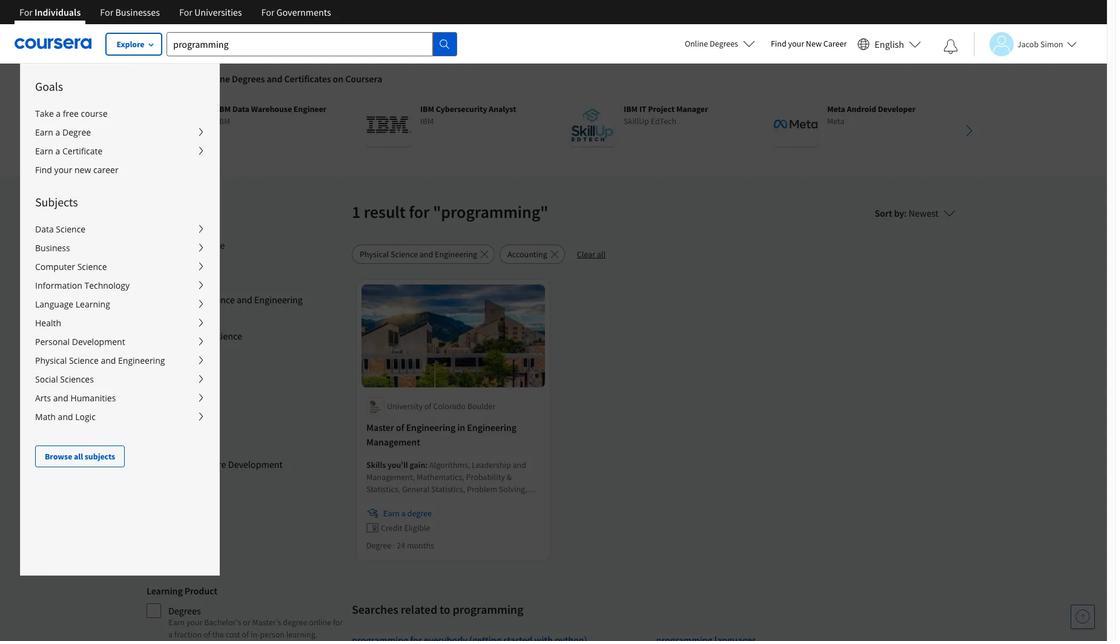 Task type: describe. For each thing, give the bounding box(es) containing it.
for individuals
[[19, 6, 81, 18]]

personal
[[35, 336, 70, 348]]

edtech
[[651, 116, 677, 127]]

data inside ibm data warehouse engineer ibm
[[232, 104, 249, 114]]

clear
[[577, 249, 595, 260]]

android
[[847, 104, 876, 114]]

explore for explore 100% online degrees and certificates on coursera
[[147, 73, 178, 85]]

What do you want to learn? text field
[[167, 32, 433, 56]]

ibm cybersecurity analyst ibm
[[420, 104, 516, 127]]

personal development
[[35, 336, 125, 348]]

on
[[333, 73, 344, 85]]

computer science button
[[21, 257, 219, 276]]

universities
[[194, 6, 242, 18]]

science inside dropdown button
[[56, 224, 86, 235]]

of left the
[[204, 629, 211, 640]]

to
[[440, 602, 450, 617]]

new
[[806, 38, 822, 49]]

earn your bachelor's or master's degree online for a fraction of the cost of in-person learning.
[[168, 617, 343, 640]]

in-
[[251, 629, 260, 640]]

find your new career
[[35, 164, 118, 176]]

colorado
[[433, 401, 466, 412]]

social sciences button
[[21, 370, 219, 389]]

skills you'll gain :
[[366, 460, 429, 471]]

jacob
[[1018, 38, 1039, 49]]

ibm for ibm data warehouse engineer ibm
[[217, 104, 231, 114]]

duration group
[[147, 529, 345, 565]]

0 horizontal spatial eligible
[[195, 239, 225, 251]]

master
[[366, 422, 394, 434]]

business button
[[21, 239, 219, 257]]

humanities
[[71, 393, 116, 404]]

it
[[639, 104, 647, 114]]

product
[[185, 585, 217, 597]]

information
[[35, 280, 82, 291]]

months
[[407, 541, 434, 551]]

master's
[[252, 617, 281, 628]]

person
[[260, 629, 285, 640]]

information technology button
[[21, 276, 219, 295]]

data science inside dropdown button
[[35, 224, 86, 235]]

arts and humanities button
[[21, 389, 219, 408]]

earn for earn your bachelor's or master's degree online for a fraction of the cost of in-person learning.
[[168, 617, 185, 628]]

ibm data warehouse engineer ibm
[[217, 104, 327, 127]]

accounting button
[[500, 245, 565, 264]]

subjects
[[35, 194, 78, 210]]

for for businesses
[[100, 6, 113, 18]]

businesses
[[115, 6, 160, 18]]

health button
[[21, 314, 219, 333]]

for for universities
[[179, 6, 193, 18]]

warehouse
[[251, 104, 292, 114]]

a for degree
[[401, 508, 406, 519]]

browse all subjects
[[45, 451, 115, 462]]

a for degree
[[55, 127, 60, 138]]

degrees inside popup button
[[710, 38, 738, 49]]

data science button
[[21, 220, 219, 239]]

searches
[[352, 602, 398, 617]]

show more
[[147, 368, 193, 380]]

learning inside dropdown button
[[76, 299, 110, 310]]

university of colorado boulder
[[387, 401, 496, 412]]

physical science and engineering inside button
[[360, 249, 477, 260]]

boulder
[[467, 401, 496, 412]]

degree inside earn your bachelor's or master's degree online for a fraction of the cost of in-person learning.
[[283, 617, 307, 628]]

1
[[352, 201, 361, 223]]

browse
[[45, 451, 72, 462]]

ibm image for ibm cybersecurity analyst ibm
[[367, 103, 411, 147]]

health
[[35, 317, 61, 329]]

skillup
[[624, 116, 649, 127]]

explore button
[[106, 33, 162, 55]]

engineer
[[294, 104, 327, 114]]

earn a certificate button
[[21, 142, 219, 161]]

and inside button
[[420, 249, 433, 260]]

earn a degree
[[35, 127, 91, 138]]

explore 100% online degrees and certificates on coursera
[[147, 73, 382, 85]]

personal development button
[[21, 333, 219, 351]]

take
[[35, 108, 54, 119]]

social sciences
[[35, 374, 94, 385]]

language learning button
[[21, 295, 219, 314]]

physical science and engineering inside popup button
[[35, 355, 165, 366]]

1 horizontal spatial credit eligible
[[381, 523, 430, 534]]

new
[[75, 164, 91, 176]]

earn a degree
[[383, 508, 432, 519]]

social
[[35, 374, 58, 385]]

business inside dropdown button
[[35, 242, 70, 254]]

coursera
[[345, 73, 382, 85]]

1 vertical spatial degree
[[366, 541, 391, 551]]

computer inside popup button
[[35, 261, 75, 273]]

1 horizontal spatial :
[[904, 207, 907, 219]]

learning product group
[[147, 584, 345, 641]]

skillup edtech image
[[571, 103, 614, 147]]

all for browse
[[74, 451, 83, 462]]

help center image
[[1076, 610, 1090, 624]]

0 horizontal spatial online
[[204, 73, 230, 85]]

data inside the subject group
[[168, 348, 187, 360]]

of left colorado
[[424, 401, 432, 412]]

programming
[[453, 602, 523, 617]]

logic
[[75, 411, 96, 423]]

ibm for ibm it project manager skillup edtech
[[624, 104, 638, 114]]

developer
[[878, 104, 916, 114]]

science inside button
[[391, 249, 418, 260]]

engineering inside physical science and engineering popup button
[[118, 355, 165, 366]]

engineering inside physical science and engineering business computer science
[[254, 294, 303, 306]]

a for certificate
[[55, 145, 60, 157]]

sort by : newest
[[875, 207, 939, 219]]

take a free course
[[35, 108, 108, 119]]

simon
[[1041, 38, 1064, 49]]

more
[[171, 368, 193, 380]]

online inside earn your bachelor's or master's degree online for a fraction of the cost of in-person learning.
[[309, 617, 331, 628]]

english button
[[853, 24, 926, 64]]

physical inside physical science and engineering popup button
[[35, 355, 67, 366]]

clear all
[[577, 249, 606, 260]]

learning product
[[147, 585, 217, 597]]

1 vertical spatial degrees
[[232, 73, 265, 85]]

career
[[93, 164, 118, 176]]



Task type: vqa. For each thing, say whether or not it's contained in the screenshot.
'at'
no



Task type: locate. For each thing, give the bounding box(es) containing it.
1 horizontal spatial accounting
[[508, 249, 547, 260]]

all right browse
[[74, 451, 83, 462]]

learning left product
[[147, 585, 183, 597]]

: left newest
[[904, 207, 907, 219]]

0 vertical spatial explore
[[117, 39, 144, 50]]

meta image
[[774, 103, 818, 147]]

0 vertical spatial credit eligible
[[168, 239, 225, 251]]

all right clear
[[597, 249, 606, 260]]

1 result for "programming"
[[352, 201, 548, 223]]

degrees
[[710, 38, 738, 49], [232, 73, 265, 85], [168, 605, 201, 617]]

1 horizontal spatial explore
[[147, 73, 178, 85]]

data science inside the subject group
[[168, 348, 220, 360]]

physical science and engineering button
[[21, 351, 219, 370]]

2 vertical spatial your
[[186, 617, 202, 628]]

0 horizontal spatial degree
[[62, 127, 91, 138]]

1 horizontal spatial degrees
[[232, 73, 265, 85]]

0 horizontal spatial business
[[35, 242, 70, 254]]

show
[[147, 368, 169, 380]]

data left warehouse
[[232, 104, 249, 114]]

0 vertical spatial accounting
[[508, 249, 547, 260]]

1 horizontal spatial data
[[168, 348, 187, 360]]

degrees inside learning product "group"
[[168, 605, 201, 617]]

accounting inside button
[[508, 249, 547, 260]]

0 vertical spatial physical science and engineering
[[360, 249, 477, 260]]

1 vertical spatial all
[[74, 451, 83, 462]]

1 vertical spatial your
[[54, 164, 72, 176]]

the
[[212, 629, 224, 640]]

online up learning.
[[309, 617, 331, 628]]

degrees down learning product
[[168, 605, 201, 617]]

0 horizontal spatial learning
[[76, 299, 110, 310]]

1 vertical spatial development
[[228, 459, 283, 471]]

physical science and engineering down the "1 result for "programming""
[[360, 249, 477, 260]]

of left in- at the bottom
[[242, 629, 249, 640]]

0 vertical spatial data
[[232, 104, 249, 114]]

explore menu element
[[21, 64, 219, 468]]

business up more
[[168, 312, 204, 324]]

and inside physical science and engineering business computer science
[[237, 294, 252, 306]]

governments
[[277, 6, 331, 18]]

1 horizontal spatial your
[[186, 617, 202, 628]]

career
[[824, 38, 847, 49]]

you'll
[[388, 460, 408, 471]]

1 vertical spatial physical
[[168, 294, 202, 306]]

for left searches at the left of the page
[[333, 617, 343, 628]]

0 vertical spatial find
[[771, 38, 787, 49]]

course
[[81, 108, 108, 119]]

group containing goals
[[20, 63, 788, 641]]

1 horizontal spatial credit
[[381, 523, 403, 534]]

physical science and engineering
[[360, 249, 477, 260], [35, 355, 165, 366]]

computer up more
[[168, 330, 209, 342]]

menu item
[[219, 63, 788, 641]]

degree down take a free course
[[62, 127, 91, 138]]

and inside dropdown button
[[53, 393, 68, 404]]

1 vertical spatial computer
[[168, 330, 209, 342]]

0 horizontal spatial credit
[[168, 239, 193, 251]]

physical science and engineering up social sciences dropdown button at left
[[35, 355, 165, 366]]

0 horizontal spatial for
[[333, 617, 343, 628]]

1 horizontal spatial all
[[597, 249, 606, 260]]

computer up information at the top left
[[35, 261, 75, 273]]

0 horizontal spatial :
[[425, 460, 428, 471]]

development right the software
[[228, 459, 283, 471]]

earn down earn a degree on the top of page
[[35, 145, 53, 157]]

physical inside physical science and engineering button
[[360, 249, 389, 260]]

0 vertical spatial physical
[[360, 249, 389, 260]]

coursera image
[[15, 34, 91, 53]]

earn for earn a degree
[[35, 127, 53, 138]]

find inside explore menu element
[[35, 164, 52, 176]]

ibm inside ibm it project manager skillup edtech
[[624, 104, 638, 114]]

0 vertical spatial development
[[72, 336, 125, 348]]

goals
[[35, 79, 63, 94]]

of
[[424, 401, 432, 412], [396, 422, 404, 434], [204, 629, 211, 640], [242, 629, 249, 640]]

for governments
[[261, 6, 331, 18]]

your left new
[[788, 38, 804, 49]]

0 horizontal spatial degrees
[[168, 605, 201, 617]]

business up computer science at the left
[[35, 242, 70, 254]]

2 horizontal spatial your
[[788, 38, 804, 49]]

3 for from the left
[[179, 6, 193, 18]]

searches related to programming
[[352, 602, 523, 617]]

cost
[[226, 629, 240, 640]]

credit
[[168, 239, 193, 251], [381, 523, 403, 534]]

ibm image
[[164, 103, 207, 147], [367, 103, 411, 147]]

0 vertical spatial business
[[35, 242, 70, 254]]

1 horizontal spatial physical science and engineering
[[360, 249, 477, 260]]

language learning
[[35, 299, 110, 310]]

math
[[35, 411, 56, 423]]

take a free course link
[[21, 104, 219, 123]]

1 vertical spatial explore
[[147, 73, 178, 85]]

1 horizontal spatial ibm image
[[367, 103, 411, 147]]

1 ibm image from the left
[[164, 103, 207, 147]]

software
[[190, 459, 226, 471]]

development
[[72, 336, 125, 348], [228, 459, 283, 471]]

learning.
[[286, 629, 318, 640]]

0 vertical spatial computer
[[35, 261, 75, 273]]

online
[[685, 38, 708, 49]]

a up earn a certificate
[[55, 127, 60, 138]]

2 horizontal spatial physical
[[360, 249, 389, 260]]

clear all button
[[570, 245, 613, 264]]

data inside dropdown button
[[35, 224, 54, 235]]

24
[[397, 541, 405, 551]]

find for find your new career
[[771, 38, 787, 49]]

your inside explore menu element
[[54, 164, 72, 176]]

0 vertical spatial credit
[[168, 239, 193, 251]]

agile software development
[[168, 459, 283, 471]]

0 vertical spatial learning
[[76, 299, 110, 310]]

information technology
[[35, 280, 130, 291]]

0 vertical spatial your
[[788, 38, 804, 49]]

ibm image down the coursera in the top of the page
[[367, 103, 411, 147]]

master of engineering in engineering management
[[366, 422, 517, 448]]

your left new on the left top of page
[[54, 164, 72, 176]]

physical inside physical science and engineering business computer science
[[168, 294, 202, 306]]

your inside earn your bachelor's or master's degree online for a fraction of the cost of in-person learning.
[[186, 617, 202, 628]]

and inside popup button
[[58, 411, 73, 423]]

learning
[[76, 299, 110, 310], [147, 585, 183, 597]]

1 vertical spatial business
[[168, 312, 204, 324]]

1 horizontal spatial development
[[228, 459, 283, 471]]

0 horizontal spatial data
[[35, 224, 54, 235]]

earn up '·'
[[383, 508, 400, 519]]

business inside physical science and engineering business computer science
[[168, 312, 204, 324]]

a inside dropdown button
[[55, 127, 60, 138]]

all inside explore menu element
[[74, 451, 83, 462]]

degree up learning.
[[283, 617, 307, 628]]

computer inside physical science and engineering business computer science
[[168, 330, 209, 342]]

0 vertical spatial online
[[204, 73, 230, 85]]

: right you'll
[[425, 460, 428, 471]]

1 vertical spatial :
[[425, 460, 428, 471]]

university
[[387, 401, 423, 412]]

0 horizontal spatial data science
[[35, 224, 86, 235]]

project
[[648, 104, 675, 114]]

a inside popup button
[[55, 145, 60, 157]]

2 meta from the top
[[827, 116, 845, 127]]

physical science and engineering business computer science
[[168, 294, 303, 342]]

degrees right online at top
[[710, 38, 738, 49]]

for left individuals
[[19, 6, 33, 18]]

and inside popup button
[[101, 355, 116, 366]]

skills group
[[147, 401, 345, 491]]

subjects
[[85, 451, 115, 462]]

2 vertical spatial data
[[168, 348, 187, 360]]

data
[[232, 104, 249, 114], [35, 224, 54, 235], [168, 348, 187, 360]]

for
[[19, 6, 33, 18], [100, 6, 113, 18], [179, 6, 193, 18], [261, 6, 275, 18]]

math and logic
[[35, 411, 96, 423]]

your for bachelor's
[[186, 617, 202, 628]]

0 horizontal spatial accounting
[[168, 422, 214, 434]]

explore for explore
[[117, 39, 144, 50]]

for universities
[[179, 6, 242, 18]]

0 vertical spatial :
[[904, 207, 907, 219]]

0 vertical spatial for
[[409, 201, 430, 223]]

a inside earn your bachelor's or master's degree online for a fraction of the cost of in-person learning.
[[168, 629, 173, 640]]

ibm for ibm cybersecurity analyst ibm
[[420, 104, 434, 114]]

fraction
[[174, 629, 202, 640]]

degree left '·'
[[366, 541, 391, 551]]

earn up fraction
[[168, 617, 185, 628]]

computer
[[35, 261, 75, 273], [168, 330, 209, 342]]

data science down subjects
[[35, 224, 86, 235]]

0 horizontal spatial all
[[74, 451, 83, 462]]

"programming"
[[433, 201, 548, 223]]

1 horizontal spatial online
[[309, 617, 331, 628]]

1 vertical spatial find
[[35, 164, 52, 176]]

for left governments
[[261, 6, 275, 18]]

explore down for businesses
[[117, 39, 144, 50]]

find your new career
[[771, 38, 847, 49]]

0 vertical spatial data science
[[35, 224, 86, 235]]

data down subjects
[[35, 224, 54, 235]]

0 horizontal spatial degree
[[283, 617, 307, 628]]

earn inside 'earn a degree' dropdown button
[[35, 127, 53, 138]]

individuals
[[35, 6, 81, 18]]

meta right the meta "image"
[[827, 116, 845, 127]]

0 horizontal spatial physical
[[35, 355, 67, 366]]

1 vertical spatial eligible
[[404, 523, 430, 534]]

learning inside "group"
[[147, 585, 183, 597]]

a up 24
[[401, 508, 406, 519]]

2 vertical spatial physical
[[35, 355, 67, 366]]

for right result
[[409, 201, 430, 223]]

a left free
[[56, 108, 61, 119]]

earn for earn a certificate
[[35, 145, 53, 157]]

a down earn a degree on the top of page
[[55, 145, 60, 157]]

None search field
[[167, 32, 457, 56]]

0 horizontal spatial explore
[[117, 39, 144, 50]]

1 vertical spatial data
[[35, 224, 54, 235]]

2 horizontal spatial degrees
[[710, 38, 738, 49]]

ibm image for ibm data warehouse engineer ibm
[[164, 103, 207, 147]]

cybersecurity
[[436, 104, 487, 114]]

earn for earn a degree
[[383, 508, 400, 519]]

0 vertical spatial degrees
[[710, 38, 738, 49]]

1 horizontal spatial find
[[771, 38, 787, 49]]

for left universities
[[179, 6, 193, 18]]

accounting down "programming"
[[508, 249, 547, 260]]

1 vertical spatial meta
[[827, 116, 845, 127]]

1 horizontal spatial business
[[168, 312, 204, 324]]

your up fraction
[[186, 617, 202, 628]]

1 vertical spatial accounting
[[168, 422, 214, 434]]

of inside master of engineering in engineering management
[[396, 422, 404, 434]]

physical science and engineering button
[[352, 245, 495, 264]]

bachelor's
[[204, 617, 241, 628]]

1 horizontal spatial eligible
[[404, 523, 430, 534]]

data science up more
[[168, 348, 220, 360]]

meta left android at the top right
[[827, 104, 845, 114]]

a for free
[[56, 108, 61, 119]]

0 horizontal spatial your
[[54, 164, 72, 176]]

find
[[771, 38, 787, 49], [35, 164, 52, 176]]

find your new career link
[[765, 36, 853, 51]]

2 for from the left
[[100, 6, 113, 18]]

0 horizontal spatial ibm image
[[164, 103, 207, 147]]

management
[[366, 436, 420, 448]]

explore left 100%
[[147, 73, 178, 85]]

1 horizontal spatial for
[[409, 201, 430, 223]]

1 horizontal spatial degree
[[407, 508, 432, 519]]

accounting
[[508, 249, 547, 260], [168, 422, 214, 434]]

0 vertical spatial eligible
[[195, 239, 225, 251]]

for businesses
[[100, 6, 160, 18]]

1 for from the left
[[19, 6, 33, 18]]

data up more
[[168, 348, 187, 360]]

accounting up agile
[[168, 422, 214, 434]]

skills
[[366, 460, 386, 471]]

math and logic button
[[21, 408, 219, 426]]

find down earn a certificate
[[35, 164, 52, 176]]

analyst
[[489, 104, 516, 114]]

related
[[401, 602, 437, 617]]

banner navigation
[[10, 0, 341, 33]]

engineering inside physical science and engineering button
[[435, 249, 477, 260]]

all for clear
[[597, 249, 606, 260]]

:
[[904, 207, 907, 219], [425, 460, 428, 471]]

1 vertical spatial for
[[333, 617, 343, 628]]

for for governments
[[261, 6, 275, 18]]

1 horizontal spatial degree
[[366, 541, 391, 551]]

1 vertical spatial learning
[[147, 585, 183, 597]]

of up management
[[396, 422, 404, 434]]

jacob simon
[[1018, 38, 1064, 49]]

2 ibm image from the left
[[367, 103, 411, 147]]

for for individuals
[[19, 6, 33, 18]]

0 horizontal spatial credit eligible
[[168, 239, 225, 251]]

earn inside earn a certificate popup button
[[35, 145, 53, 157]]

subject group
[[147, 273, 345, 362]]

·
[[393, 541, 395, 551]]

1 horizontal spatial computer
[[168, 330, 209, 342]]

degrees up warehouse
[[232, 73, 265, 85]]

1 vertical spatial physical science and engineering
[[35, 355, 165, 366]]

a left fraction
[[168, 629, 173, 640]]

0 vertical spatial meta
[[827, 104, 845, 114]]

0 vertical spatial degree
[[62, 127, 91, 138]]

sort
[[875, 207, 892, 219]]

your for new
[[54, 164, 72, 176]]

degree inside dropdown button
[[62, 127, 91, 138]]

engineering
[[435, 249, 477, 260], [254, 294, 303, 306], [118, 355, 165, 366], [406, 422, 456, 434], [467, 422, 517, 434]]

earn down take
[[35, 127, 53, 138]]

browse all subjects button
[[35, 446, 125, 468]]

0 horizontal spatial physical science and engineering
[[35, 355, 165, 366]]

development inside skills group
[[228, 459, 283, 471]]

0 horizontal spatial development
[[72, 336, 125, 348]]

1 vertical spatial data science
[[168, 348, 220, 360]]

0 vertical spatial all
[[597, 249, 606, 260]]

earn
[[35, 127, 53, 138], [35, 145, 53, 157], [383, 508, 400, 519], [168, 617, 185, 628]]

1 vertical spatial credit eligible
[[381, 523, 430, 534]]

1 horizontal spatial data science
[[168, 348, 220, 360]]

master of engineering in engineering management link
[[366, 421, 540, 450]]

group
[[20, 63, 788, 641]]

earn a certificate
[[35, 145, 103, 157]]

find for find your new career
[[35, 164, 52, 176]]

learning down information technology
[[76, 299, 110, 310]]

computer science
[[35, 261, 107, 273]]

accounting inside skills group
[[168, 422, 214, 434]]

free
[[63, 108, 79, 119]]

sciences
[[60, 374, 94, 385]]

1 vertical spatial degree
[[283, 617, 307, 628]]

degree up months
[[407, 508, 432, 519]]

0 vertical spatial degree
[[407, 508, 432, 519]]

development inside "popup button"
[[72, 336, 125, 348]]

online right 100%
[[204, 73, 230, 85]]

for left businesses
[[100, 6, 113, 18]]

development up physical science and engineering popup button at left
[[72, 336, 125, 348]]

ibm image down 100%
[[164, 103, 207, 147]]

find your new career link
[[21, 161, 219, 179]]

earn inside earn your bachelor's or master's degree online for a fraction of the cost of in-person learning.
[[168, 617, 185, 628]]

4 for from the left
[[261, 6, 275, 18]]

100%
[[179, 73, 202, 85]]

for inside earn your bachelor's or master's degree online for a fraction of the cost of in-person learning.
[[333, 617, 343, 628]]

by
[[894, 207, 904, 219]]

1 horizontal spatial learning
[[147, 585, 183, 597]]

degree
[[407, 508, 432, 519], [283, 617, 307, 628]]

1 vertical spatial credit
[[381, 523, 403, 534]]

explore inside popup button
[[117, 39, 144, 50]]

earn a degree button
[[21, 123, 219, 142]]

show notifications image
[[944, 39, 958, 54]]

0 horizontal spatial computer
[[35, 261, 75, 273]]

your
[[788, 38, 804, 49], [54, 164, 72, 176], [186, 617, 202, 628]]

2 horizontal spatial data
[[232, 104, 249, 114]]

find left new
[[771, 38, 787, 49]]

2 vertical spatial degrees
[[168, 605, 201, 617]]

your for new
[[788, 38, 804, 49]]

0 horizontal spatial find
[[35, 164, 52, 176]]

certificates
[[284, 73, 331, 85]]

show more button
[[147, 367, 193, 382]]

1 meta from the top
[[827, 104, 845, 114]]

1 vertical spatial online
[[309, 617, 331, 628]]

for
[[409, 201, 430, 223], [333, 617, 343, 628]]

1 horizontal spatial physical
[[168, 294, 202, 306]]



